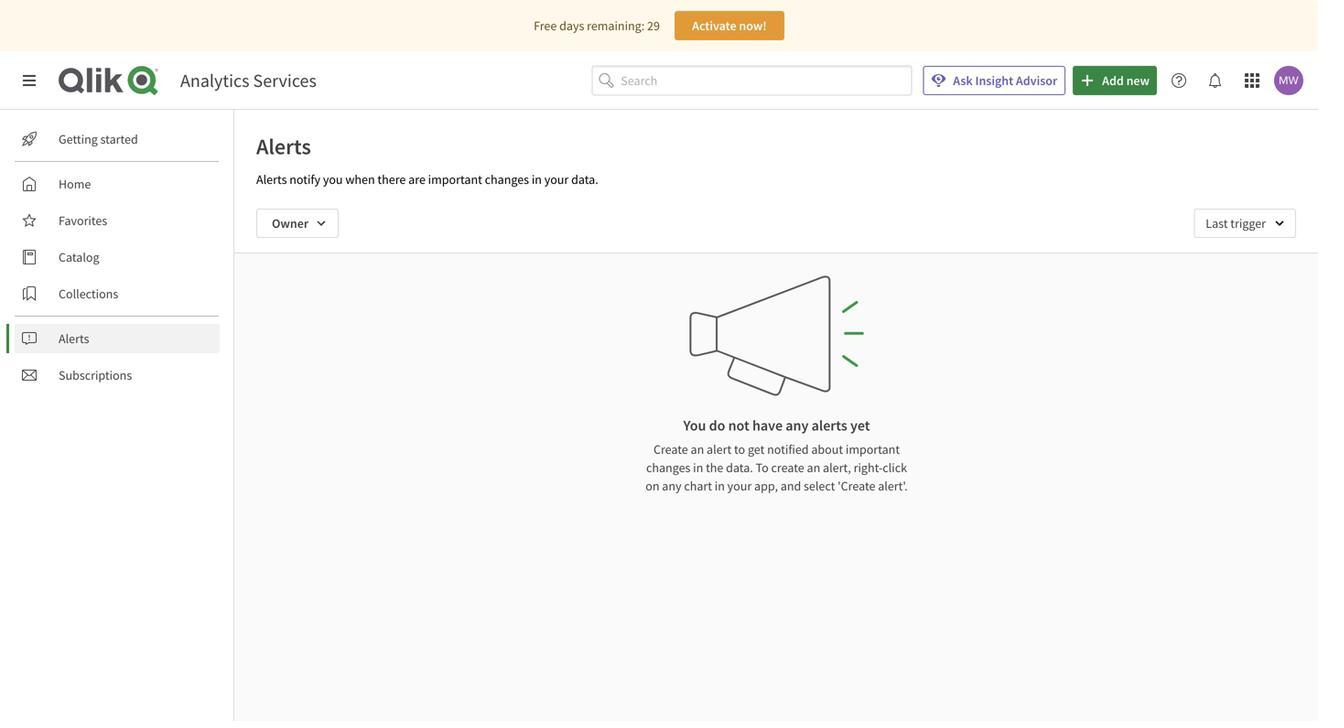 Task type: describe. For each thing, give the bounding box(es) containing it.
favorites link
[[15, 206, 220, 235]]

activate
[[692, 17, 737, 34]]

Last trigger field
[[1194, 209, 1297, 238]]

important inside you do not have any alerts yet create an alert to get notified about important changes in the data. to create an alert, right-click on any chart in your app, and select 'create alert'.
[[846, 441, 900, 458]]

1 horizontal spatial in
[[693, 460, 704, 476]]

add new
[[1103, 72, 1150, 89]]

your inside you do not have any alerts yet create an alert to get notified about important changes in the data. to create an alert, right-click on any chart in your app, and select 'create alert'.
[[728, 478, 752, 495]]

you do not have any alerts yet create an alert to get notified about important changes in the data. to create an alert, right-click on any chart in your app, and select 'create alert'.
[[646, 417, 908, 495]]

you
[[323, 171, 343, 188]]

maria williams image
[[1275, 66, 1304, 95]]

about
[[812, 441, 844, 458]]

catalog link
[[15, 243, 220, 272]]

to
[[734, 441, 746, 458]]

do
[[709, 417, 726, 435]]

when
[[346, 171, 375, 188]]

0 horizontal spatial any
[[662, 478, 682, 495]]

and
[[781, 478, 802, 495]]

create
[[654, 441, 688, 458]]

yet
[[851, 417, 871, 435]]

alert'.
[[878, 478, 908, 495]]

data. inside you do not have any alerts yet create an alert to get notified about important changes in the data. to create an alert, right-click on any chart in your app, and select 'create alert'.
[[726, 460, 754, 476]]

collections
[[59, 286, 118, 302]]

close sidebar menu image
[[22, 73, 37, 88]]

alerts notify you when there are important changes in your data.
[[256, 171, 599, 188]]

0 vertical spatial changes
[[485, 171, 529, 188]]

are
[[409, 171, 426, 188]]

to
[[756, 460, 769, 476]]

remaining:
[[587, 17, 645, 34]]

navigation pane element
[[0, 117, 234, 397]]

filters region
[[234, 194, 1319, 253]]

free days remaining: 29
[[534, 17, 660, 34]]

0 vertical spatial data.
[[572, 171, 599, 188]]

ask
[[954, 72, 973, 89]]

advisor
[[1016, 72, 1058, 89]]

0 vertical spatial alerts
[[256, 133, 311, 160]]

changes inside you do not have any alerts yet create an alert to get notified about important changes in the data. to create an alert, right-click on any chart in your app, and select 'create alert'.
[[647, 460, 691, 476]]

getting
[[59, 131, 98, 147]]

now!
[[739, 17, 767, 34]]

chart
[[684, 478, 712, 495]]

app,
[[755, 478, 778, 495]]

not
[[729, 417, 750, 435]]

alert
[[707, 441, 732, 458]]

collections link
[[15, 279, 220, 309]]

alerts inside alerts link
[[59, 331, 89, 347]]

owner button
[[256, 209, 339, 238]]

add new button
[[1073, 66, 1158, 95]]

activate now!
[[692, 17, 767, 34]]

select
[[804, 478, 836, 495]]

0 vertical spatial in
[[532, 171, 542, 188]]

trigger
[[1231, 215, 1267, 232]]

ask insight advisor
[[954, 72, 1058, 89]]

0 vertical spatial any
[[786, 417, 809, 435]]

services
[[253, 69, 317, 92]]

alerts
[[812, 417, 848, 435]]



Task type: vqa. For each thing, say whether or not it's contained in the screenshot.
The Catalog
yes



Task type: locate. For each thing, give the bounding box(es) containing it.
an left alert
[[691, 441, 704, 458]]

there
[[378, 171, 406, 188]]

subscriptions
[[59, 367, 132, 384]]

0 vertical spatial important
[[428, 171, 482, 188]]

alerts left notify
[[256, 171, 287, 188]]

1 horizontal spatial changes
[[647, 460, 691, 476]]

have
[[753, 417, 783, 435]]

0 horizontal spatial your
[[545, 171, 569, 188]]

changes right are
[[485, 171, 529, 188]]

0 horizontal spatial in
[[532, 171, 542, 188]]

create
[[772, 460, 805, 476]]

your
[[545, 171, 569, 188], [728, 478, 752, 495]]

any
[[786, 417, 809, 435], [662, 478, 682, 495]]

1 horizontal spatial data.
[[726, 460, 754, 476]]

1 vertical spatial alerts
[[256, 171, 287, 188]]

analytics services
[[180, 69, 317, 92]]

home link
[[15, 169, 220, 199]]

alert,
[[823, 460, 852, 476]]

days
[[560, 17, 585, 34]]

in
[[532, 171, 542, 188], [693, 460, 704, 476], [715, 478, 725, 495]]

1 horizontal spatial important
[[846, 441, 900, 458]]

1 vertical spatial any
[[662, 478, 682, 495]]

alerts
[[256, 133, 311, 160], [256, 171, 287, 188], [59, 331, 89, 347]]

1 vertical spatial in
[[693, 460, 704, 476]]

notified
[[768, 441, 809, 458]]

1 horizontal spatial any
[[786, 417, 809, 435]]

1 vertical spatial important
[[846, 441, 900, 458]]

insight
[[976, 72, 1014, 89]]

an
[[691, 441, 704, 458], [807, 460, 821, 476]]

owner
[[272, 215, 309, 232]]

important right are
[[428, 171, 482, 188]]

important up right-
[[846, 441, 900, 458]]

0 horizontal spatial important
[[428, 171, 482, 188]]

1 vertical spatial data.
[[726, 460, 754, 476]]

0 horizontal spatial an
[[691, 441, 704, 458]]

any right on
[[662, 478, 682, 495]]

home
[[59, 176, 91, 192]]

ask insight advisor button
[[923, 66, 1066, 95]]

any up notified
[[786, 417, 809, 435]]

data.
[[572, 171, 599, 188], [726, 460, 754, 476]]

an up select
[[807, 460, 821, 476]]

getting started
[[59, 131, 138, 147]]

notify
[[290, 171, 321, 188]]

analytics services element
[[180, 69, 317, 92]]

2 horizontal spatial in
[[715, 478, 725, 495]]

favorites
[[59, 212, 107, 229]]

alerts link
[[15, 324, 220, 353]]

1 horizontal spatial an
[[807, 460, 821, 476]]

new
[[1127, 72, 1150, 89]]

free
[[534, 17, 557, 34]]

activate now! link
[[675, 11, 785, 40]]

last trigger
[[1206, 215, 1267, 232]]

you
[[684, 417, 706, 435]]

1 vertical spatial changes
[[647, 460, 691, 476]]

1 vertical spatial an
[[807, 460, 821, 476]]

0 horizontal spatial changes
[[485, 171, 529, 188]]

0 vertical spatial an
[[691, 441, 704, 458]]

2 vertical spatial in
[[715, 478, 725, 495]]

subscriptions link
[[15, 361, 220, 390]]

click
[[883, 460, 908, 476]]

on
[[646, 478, 660, 495]]

2 vertical spatial alerts
[[59, 331, 89, 347]]

0 horizontal spatial data.
[[572, 171, 599, 188]]

important
[[428, 171, 482, 188], [846, 441, 900, 458]]

29
[[647, 17, 660, 34]]

searchbar element
[[592, 66, 912, 96]]

add
[[1103, 72, 1124, 89]]

analytics
[[180, 69, 250, 92]]

'create
[[838, 478, 876, 495]]

changes down create
[[647, 460, 691, 476]]

getting started link
[[15, 125, 220, 154]]

Search text field
[[621, 66, 912, 96]]

alerts up subscriptions
[[59, 331, 89, 347]]

the
[[706, 460, 724, 476]]

alerts up notify
[[256, 133, 311, 160]]

1 horizontal spatial your
[[728, 478, 752, 495]]

1 vertical spatial your
[[728, 478, 752, 495]]

0 vertical spatial your
[[545, 171, 569, 188]]

right-
[[854, 460, 883, 476]]

last
[[1206, 215, 1228, 232]]

get
[[748, 441, 765, 458]]

changes
[[485, 171, 529, 188], [647, 460, 691, 476]]

started
[[100, 131, 138, 147]]

catalog
[[59, 249, 99, 266]]



